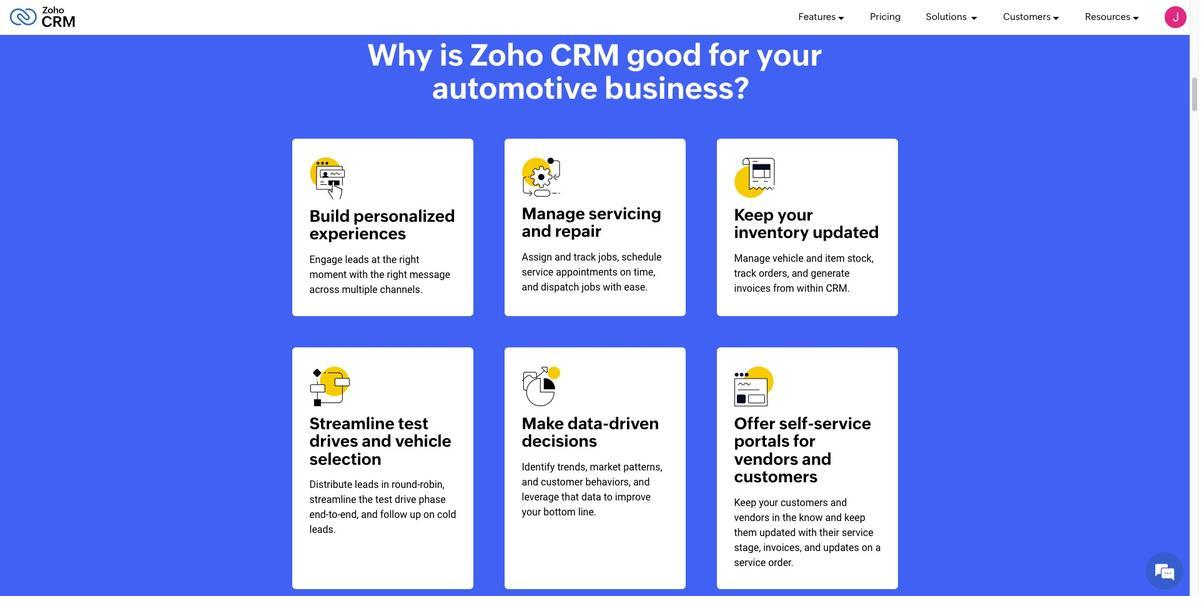 Task type: describe. For each thing, give the bounding box(es) containing it.
distribute leads in round-robin, streamline the test drive phase end-to-end, and follow up on cold leads.
[[310, 479, 456, 536]]

customers
[[1004, 12, 1051, 22]]

the inside distribute leads in round-robin, streamline the test drive phase end-to-end, and follow up on cold leads.
[[359, 494, 373, 506]]

know
[[800, 512, 823, 524]]

data-
[[568, 414, 609, 433]]

service inside offer self-service portals for vendors and customers
[[815, 414, 872, 433]]

good
[[627, 37, 702, 72]]

leads for experiences
[[345, 254, 369, 266]]

build personalized experiences
[[310, 207, 455, 243]]

and up keep
[[831, 497, 848, 509]]

a
[[876, 542, 881, 554]]

and left item
[[807, 253, 823, 264]]

track inside manage vehicle and item stock, track orders, and generate invoices from within crm.
[[735, 268, 757, 279]]

their
[[820, 527, 840, 539]]

james peterson image
[[1166, 6, 1187, 28]]

manage for manage servicing and repair
[[522, 204, 585, 223]]

leads.
[[310, 524, 336, 536]]

pricing link
[[871, 0, 902, 34]]

ease.
[[625, 281, 648, 293]]

round-
[[392, 479, 420, 491]]

zoho
[[470, 37, 544, 72]]

phase
[[419, 494, 446, 506]]

within
[[797, 283, 824, 294]]

generate
[[811, 268, 850, 279]]

up
[[410, 509, 421, 521]]

why
[[368, 37, 433, 72]]

build
[[310, 207, 350, 226]]

vehicle inside "streamline test drives and vehicle selection"
[[395, 432, 452, 451]]

decisions
[[522, 432, 598, 451]]

pricing
[[871, 12, 902, 22]]

make
[[522, 414, 564, 433]]

channels.
[[380, 284, 423, 296]]

streamline
[[310, 414, 395, 433]]

keep your inventory updated
[[735, 206, 880, 242]]

market
[[590, 461, 621, 473]]

resources
[[1086, 12, 1131, 22]]

bottom
[[544, 506, 576, 518]]

the down at
[[371, 269, 385, 281]]

drive
[[395, 494, 417, 506]]

features
[[799, 12, 836, 22]]

and up within
[[792, 268, 809, 279]]

test inside distribute leads in round-robin, streamline the test drive phase end-to-end, and follow up on cold leads.
[[376, 494, 393, 506]]

with inside engage leads at the right moment with the right message across multiple channels.
[[349, 269, 368, 281]]

dispatch
[[541, 281, 580, 293]]

engage
[[310, 254, 343, 266]]

business?
[[605, 70, 750, 105]]

customer
[[541, 476, 583, 488]]

self-
[[780, 414, 815, 433]]

and left dispatch
[[522, 281, 539, 293]]

automotive
[[432, 70, 598, 105]]

solutions
[[927, 12, 969, 22]]

from
[[774, 283, 795, 294]]

identify
[[522, 461, 555, 473]]

personalized
[[354, 207, 455, 226]]

features link
[[799, 0, 846, 34]]

vendors inside offer self-service portals for vendors and customers
[[735, 450, 799, 469]]

track inside assign and track jobs, schedule service appointments on time, and dispatch jobs with ease.
[[574, 251, 596, 263]]

keep for keep your inventory updated
[[735, 206, 774, 224]]

stage,
[[735, 542, 761, 554]]

portals
[[735, 432, 790, 451]]

your inside keep your customers and vendors in the know and keep them updated with their service stage, invoices, and updates on a service order.
[[759, 497, 779, 509]]

zoho crm logo image
[[9, 3, 76, 31]]

jobs,
[[599, 251, 620, 263]]

distribute
[[310, 479, 353, 491]]

and down 'patterns,'
[[634, 476, 650, 488]]

selection
[[310, 450, 382, 469]]

end,
[[341, 509, 359, 521]]

manage servicing and repair
[[522, 204, 662, 241]]

on inside assign and track jobs, schedule service appointments on time, and dispatch jobs with ease.
[[620, 266, 632, 278]]

updated inside keep your inventory updated
[[813, 223, 880, 242]]

the right at
[[383, 254, 397, 266]]

offer
[[735, 414, 776, 433]]

and inside "streamline test drives and vehicle selection"
[[362, 432, 392, 451]]

test inside "streamline test drives and vehicle selection"
[[398, 414, 429, 433]]

manage for manage vehicle and item stock, track orders, and generate invoices from within crm.
[[735, 253, 771, 264]]

to-
[[329, 509, 341, 521]]

improve
[[615, 491, 651, 503]]

manage vehicle and item stock, track orders, and generate invoices from within crm.
[[735, 253, 874, 294]]

invoices,
[[764, 542, 802, 554]]

keep for keep your customers and vendors in the know and keep them updated with their service stage, invoices, and updates on a service order.
[[735, 497, 757, 509]]

and inside offer self-service portals for vendors and customers
[[802, 450, 832, 469]]

resources link
[[1086, 0, 1141, 34]]

updates
[[824, 542, 860, 554]]

behaviors,
[[586, 476, 631, 488]]

your inside why is zoho crm good for your automotive business?
[[757, 37, 823, 72]]

data
[[582, 491, 602, 503]]

repair
[[556, 222, 602, 241]]



Task type: locate. For each thing, give the bounding box(es) containing it.
on left a
[[862, 542, 874, 554]]

0 vertical spatial on
[[620, 266, 632, 278]]

the inside keep your customers and vendors in the know and keep them updated with their service stage, invoices, and updates on a service order.
[[783, 512, 797, 524]]

0 horizontal spatial track
[[574, 251, 596, 263]]

with for offer self-service portals for vendors and customers
[[799, 527, 818, 539]]

1 vertical spatial updated
[[760, 527, 796, 539]]

with inside assign and track jobs, schedule service appointments on time, and dispatch jobs with ease.
[[603, 281, 622, 293]]

in inside distribute leads in round-robin, streamline the test drive phase end-to-end, and follow up on cold leads.
[[381, 479, 389, 491]]

end-
[[310, 509, 329, 521]]

on inside distribute leads in round-robin, streamline the test drive phase end-to-end, and follow up on cold leads.
[[424, 509, 435, 521]]

and down self-
[[802, 450, 832, 469]]

trends,
[[558, 461, 588, 473]]

1 vertical spatial with
[[603, 281, 622, 293]]

1 horizontal spatial vehicle
[[773, 253, 804, 264]]

vendors down offer
[[735, 450, 799, 469]]

1 vertical spatial test
[[376, 494, 393, 506]]

1 vertical spatial keep
[[735, 497, 757, 509]]

the left the know
[[783, 512, 797, 524]]

leads left at
[[345, 254, 369, 266]]

0 horizontal spatial updated
[[760, 527, 796, 539]]

1 horizontal spatial updated
[[813, 223, 880, 242]]

1 vendors from the top
[[735, 450, 799, 469]]

2 horizontal spatial with
[[799, 527, 818, 539]]

1 vertical spatial leads
[[355, 479, 379, 491]]

2 keep from the top
[[735, 497, 757, 509]]

is
[[440, 37, 464, 72]]

0 vertical spatial track
[[574, 251, 596, 263]]

0 horizontal spatial manage
[[522, 204, 585, 223]]

keep inside keep your inventory updated
[[735, 206, 774, 224]]

0 horizontal spatial on
[[424, 509, 435, 521]]

service inside assign and track jobs, schedule service appointments on time, and dispatch jobs with ease.
[[522, 266, 554, 278]]

and up their
[[826, 512, 842, 524]]

1 vertical spatial right
[[387, 269, 407, 281]]

keep
[[735, 206, 774, 224], [735, 497, 757, 509]]

1 vertical spatial in
[[773, 512, 781, 524]]

with up the 'multiple'
[[349, 269, 368, 281]]

and inside manage servicing and repair
[[522, 222, 552, 241]]

0 vertical spatial updated
[[813, 223, 880, 242]]

assign
[[522, 251, 553, 263]]

drives
[[310, 432, 358, 451]]

1 vertical spatial for
[[794, 432, 816, 451]]

1 vertical spatial manage
[[735, 253, 771, 264]]

them
[[735, 527, 757, 539]]

0 vertical spatial test
[[398, 414, 429, 433]]

0 vertical spatial with
[[349, 269, 368, 281]]

vendors
[[735, 450, 799, 469], [735, 512, 770, 524]]

1 vertical spatial vendors
[[735, 512, 770, 524]]

customers up the know
[[781, 497, 829, 509]]

leads for drives
[[355, 479, 379, 491]]

your
[[757, 37, 823, 72], [778, 206, 814, 224], [759, 497, 779, 509], [522, 506, 541, 518]]

with for manage servicing and repair
[[603, 281, 622, 293]]

0 horizontal spatial test
[[376, 494, 393, 506]]

0 vertical spatial in
[[381, 479, 389, 491]]

moment
[[310, 269, 347, 281]]

keep your customers and vendors in the know and keep them updated with their service stage, invoices, and updates on a service order.
[[735, 497, 881, 569]]

why is zoho crm good for your automotive business?
[[368, 37, 823, 105]]

to
[[604, 491, 613, 503]]

identify trends, market patterns, and customer behaviors, and leverage that data to improve your bottom line.
[[522, 461, 663, 518]]

manage up assign
[[522, 204, 585, 223]]

vehicle up robin,
[[395, 432, 452, 451]]

offer self-service portals for vendors and customers
[[735, 414, 872, 486]]

multiple
[[342, 284, 378, 296]]

the right streamline
[[359, 494, 373, 506]]

0 vertical spatial vehicle
[[773, 253, 804, 264]]

keep up them
[[735, 497, 757, 509]]

vehicle inside manage vehicle and item stock, track orders, and generate invoices from within crm.
[[773, 253, 804, 264]]

for
[[709, 37, 750, 72], [794, 432, 816, 451]]

experiences
[[310, 225, 406, 243]]

updated inside keep your customers and vendors in the know and keep them updated with their service stage, invoices, and updates on a service order.
[[760, 527, 796, 539]]

1 vertical spatial customers
[[781, 497, 829, 509]]

leads
[[345, 254, 369, 266], [355, 479, 379, 491]]

service
[[522, 266, 554, 278], [815, 414, 872, 433], [842, 527, 874, 539], [735, 557, 766, 569]]

and up assign
[[522, 222, 552, 241]]

on up ease.
[[620, 266, 632, 278]]

track
[[574, 251, 596, 263], [735, 268, 757, 279]]

follow
[[380, 509, 408, 521]]

keep up orders,
[[735, 206, 774, 224]]

0 horizontal spatial with
[[349, 269, 368, 281]]

across
[[310, 284, 340, 296]]

crm
[[551, 37, 620, 72]]

leads inside distribute leads in round-robin, streamline the test drive phase end-to-end, and follow up on cold leads.
[[355, 479, 379, 491]]

line.
[[579, 506, 597, 518]]

1 vertical spatial on
[[424, 509, 435, 521]]

robin,
[[420, 479, 445, 491]]

leads down selection
[[355, 479, 379, 491]]

test right streamline on the left
[[398, 414, 429, 433]]

vendors up them
[[735, 512, 770, 524]]

your up manage vehicle and item stock, track orders, and generate invoices from within crm.
[[778, 206, 814, 224]]

jobs
[[582, 281, 601, 293]]

and right assign
[[555, 251, 572, 263]]

driven
[[609, 414, 660, 433]]

customers inside keep your customers and vendors in the know and keep them updated with their service stage, invoices, and updates on a service order.
[[781, 497, 829, 509]]

manage up orders,
[[735, 253, 771, 264]]

1 horizontal spatial in
[[773, 512, 781, 524]]

with down the know
[[799, 527, 818, 539]]

your down features
[[757, 37, 823, 72]]

the
[[383, 254, 397, 266], [371, 269, 385, 281], [359, 494, 373, 506], [783, 512, 797, 524]]

2 vendors from the top
[[735, 512, 770, 524]]

0 vertical spatial leads
[[345, 254, 369, 266]]

1 horizontal spatial test
[[398, 414, 429, 433]]

leads inside engage leads at the right moment with the right message across multiple channels.
[[345, 254, 369, 266]]

and
[[522, 222, 552, 241], [555, 251, 572, 263], [807, 253, 823, 264], [792, 268, 809, 279], [522, 281, 539, 293], [362, 432, 392, 451], [802, 450, 832, 469], [522, 476, 539, 488], [634, 476, 650, 488], [831, 497, 848, 509], [361, 509, 378, 521], [826, 512, 842, 524], [805, 542, 821, 554]]

with right the jobs
[[603, 281, 622, 293]]

invoices
[[735, 283, 771, 294]]

in up invoices,
[[773, 512, 781, 524]]

updated up item
[[813, 223, 880, 242]]

0 horizontal spatial vehicle
[[395, 432, 452, 451]]

right up message
[[399, 254, 420, 266]]

keep
[[845, 512, 866, 524]]

streamline
[[310, 494, 357, 506]]

your inside identify trends, market patterns, and customer behaviors, and leverage that data to improve your bottom line.
[[522, 506, 541, 518]]

0 vertical spatial manage
[[522, 204, 585, 223]]

order.
[[769, 557, 794, 569]]

customers inside offer self-service portals for vendors and customers
[[735, 468, 818, 486]]

2 horizontal spatial on
[[862, 542, 874, 554]]

on inside keep your customers and vendors in the know and keep them updated with their service stage, invoices, and updates on a service order.
[[862, 542, 874, 554]]

2 vertical spatial with
[[799, 527, 818, 539]]

streamline test drives and vehicle selection
[[310, 414, 452, 469]]

vehicle up orders,
[[773, 253, 804, 264]]

that
[[562, 491, 579, 503]]

on
[[620, 266, 632, 278], [424, 509, 435, 521], [862, 542, 874, 554]]

right up channels. at the top left
[[387, 269, 407, 281]]

0 vertical spatial customers
[[735, 468, 818, 486]]

1 keep from the top
[[735, 206, 774, 224]]

on right up
[[424, 509, 435, 521]]

manage inside manage vehicle and item stock, track orders, and generate invoices from within crm.
[[735, 253, 771, 264]]

assign and track jobs, schedule service appointments on time, and dispatch jobs with ease.
[[522, 251, 662, 293]]

customers
[[735, 468, 818, 486], [781, 497, 829, 509]]

1 horizontal spatial track
[[735, 268, 757, 279]]

customers down portals
[[735, 468, 818, 486]]

1 horizontal spatial manage
[[735, 253, 771, 264]]

1 horizontal spatial for
[[794, 432, 816, 451]]

0 vertical spatial vendors
[[735, 450, 799, 469]]

make data-driven decisions
[[522, 414, 660, 451]]

engage leads at the right moment with the right message across multiple channels.
[[310, 254, 451, 296]]

and inside distribute leads in round-robin, streamline the test drive phase end-to-end, and follow up on cold leads.
[[361, 509, 378, 521]]

keep inside keep your customers and vendors in the know and keep them updated with their service stage, invoices, and updates on a service order.
[[735, 497, 757, 509]]

0 vertical spatial right
[[399, 254, 420, 266]]

1 horizontal spatial on
[[620, 266, 632, 278]]

stock,
[[848, 253, 874, 264]]

and down their
[[805, 542, 821, 554]]

cold
[[437, 509, 456, 521]]

in left round-
[[381, 479, 389, 491]]

leverage
[[522, 491, 559, 503]]

and right the drives on the bottom left of the page
[[362, 432, 392, 451]]

appointments
[[556, 266, 618, 278]]

servicing
[[589, 204, 662, 223]]

0 horizontal spatial for
[[709, 37, 750, 72]]

inventory
[[735, 223, 810, 242]]

schedule
[[622, 251, 662, 263]]

message
[[410, 269, 451, 281]]

in inside keep your customers and vendors in the know and keep them updated with their service stage, invoices, and updates on a service order.
[[773, 512, 781, 524]]

your down leverage
[[522, 506, 541, 518]]

1 vertical spatial vehicle
[[395, 432, 452, 451]]

updated up invoices,
[[760, 527, 796, 539]]

with inside keep your customers and vendors in the know and keep them updated with their service stage, invoices, and updates on a service order.
[[799, 527, 818, 539]]

manage inside manage servicing and repair
[[522, 204, 585, 223]]

track up invoices
[[735, 268, 757, 279]]

your up invoices,
[[759, 497, 779, 509]]

at
[[372, 254, 380, 266]]

1 horizontal spatial with
[[603, 281, 622, 293]]

your inside keep your inventory updated
[[778, 206, 814, 224]]

vehicle
[[773, 253, 804, 264], [395, 432, 452, 451]]

patterns,
[[624, 461, 663, 473]]

0 vertical spatial for
[[709, 37, 750, 72]]

and right end,
[[361, 509, 378, 521]]

2 vertical spatial on
[[862, 542, 874, 554]]

test up 'follow'
[[376, 494, 393, 506]]

solutions link
[[927, 0, 979, 34]]

crm.
[[826, 283, 851, 294]]

track up appointments
[[574, 251, 596, 263]]

0 vertical spatial keep
[[735, 206, 774, 224]]

for inside why is zoho crm good for your automotive business?
[[709, 37, 750, 72]]

time,
[[634, 266, 656, 278]]

0 horizontal spatial in
[[381, 479, 389, 491]]

and down identify
[[522, 476, 539, 488]]

1 vertical spatial track
[[735, 268, 757, 279]]

orders,
[[759, 268, 790, 279]]

vendors inside keep your customers and vendors in the know and keep them updated with their service stage, invoices, and updates on a service order.
[[735, 512, 770, 524]]

for inside offer self-service portals for vendors and customers
[[794, 432, 816, 451]]

with
[[349, 269, 368, 281], [603, 281, 622, 293], [799, 527, 818, 539]]

right
[[399, 254, 420, 266], [387, 269, 407, 281]]

item
[[826, 253, 845, 264]]



Task type: vqa. For each thing, say whether or not it's contained in the screenshot.


